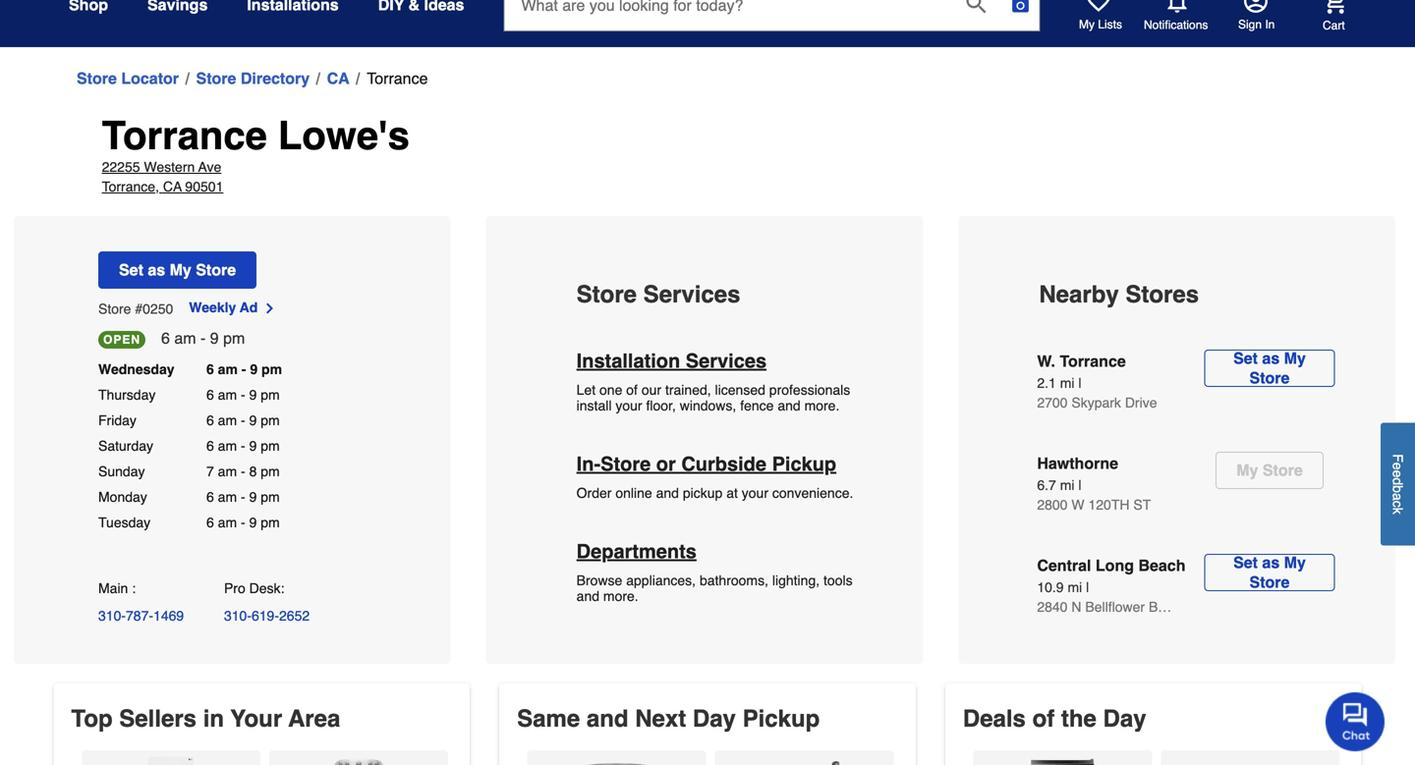 Task type: describe. For each thing, give the bounding box(es) containing it.
browse
[[577, 573, 623, 589]]

your for one
[[616, 398, 643, 414]]

310-619-2652 link
[[224, 606, 310, 626]]

- for saturday
[[241, 438, 245, 454]]

central
[[1038, 557, 1092, 575]]

saturday
[[98, 438, 153, 454]]

open
[[103, 333, 141, 347]]

central long beach link
[[1038, 555, 1205, 578]]

main
[[98, 581, 128, 597]]

am for friday
[[218, 413, 237, 428]]

hawthorne 6.7 mi | 2800 w 120th st
[[1038, 455, 1152, 513]]

installation
[[577, 350, 681, 373]]

set as my store button for central long beach
[[1205, 554, 1336, 593]]

same and next day pickup
[[517, 706, 820, 733]]

sunday
[[98, 464, 145, 480]]

2700 skypark drive link
[[1038, 393, 1174, 413]]

locator
[[121, 69, 179, 88]]

area
[[288, 706, 341, 733]]

of inside installation services let one of our trained, licensed professionals install your floor, windows, fence and more.
[[627, 382, 638, 398]]

sign in button
[[1239, 0, 1276, 32]]

your
[[231, 706, 282, 733]]

top sellers in your area
[[71, 706, 341, 733]]

st
[[1134, 497, 1152, 513]]

fence
[[741, 398, 774, 414]]

at
[[727, 486, 738, 501]]

am for wednesday
[[218, 362, 238, 377]]

more. inside installation services let one of our trained, licensed professionals install your floor, windows, fence and more.
[[805, 398, 840, 414]]

store inside button
[[1263, 462, 1303, 480]]

22255
[[102, 159, 140, 175]]

pm for saturday
[[261, 438, 280, 454]]

departments browse appliances, bathrooms, lighting, tools and more.
[[577, 541, 857, 605]]

cart
[[1323, 18, 1346, 32]]

in-store or curbside pickup link
[[577, 453, 837, 476]]

pm for wednesday
[[262, 362, 282, 377]]

set as my store for central long beach
[[1234, 554, 1307, 592]]

pickup
[[683, 486, 723, 501]]

6 for monday
[[206, 489, 214, 505]]

d
[[1391, 478, 1406, 486]]

my for set as my store "button" to the top
[[170, 261, 192, 279]]

store services
[[577, 281, 741, 308]]

- for thursday
[[241, 387, 245, 403]]

mi inside w. torrance 2.1 mi | 2700 skypark drive
[[1061, 376, 1075, 391]]

0 vertical spatial set as my store
[[119, 261, 236, 279]]

310- for 787-
[[98, 608, 126, 624]]

lowe's home improvement notification center image
[[1166, 0, 1190, 13]]

and inside 'in-store or curbside pickup order online and pickup at your convenience.'
[[656, 486, 679, 501]]

in-
[[577, 453, 601, 476]]

torrance up western
[[102, 113, 267, 158]]

thursday
[[98, 387, 156, 403]]

lowe's home improvement account image
[[1245, 0, 1268, 13]]

f e e d b a c k
[[1391, 455, 1406, 515]]

installation services let one of our trained, licensed professionals install your floor, windows, fence and more.
[[577, 350, 855, 414]]

in-store or curbside pickup order online and pickup at your convenience.
[[577, 453, 854, 501]]

my store button
[[1216, 452, 1324, 490]]

90501
[[185, 179, 224, 195]]

licensed
[[715, 382, 766, 398]]

and inside departments browse appliances, bathrooms, lighting, tools and more.
[[577, 589, 600, 605]]

weekly ad
[[189, 300, 258, 316]]

search image
[[967, 0, 987, 13]]

310-787-1469 link
[[98, 606, 184, 626]]

installation services link
[[577, 350, 767, 373]]

my for set as my store "button" corresponding to w. torrance
[[1285, 350, 1307, 368]]

mi inside hawthorne 6.7 mi | 2800 w 120th st
[[1061, 478, 1075, 494]]

pm for sunday
[[261, 464, 280, 480]]

am for saturday
[[218, 438, 237, 454]]

| inside w. torrance 2.1 mi | 2700 skypark drive
[[1079, 376, 1082, 391]]

store inside 'in-store or curbside pickup order online and pickup at your convenience.'
[[601, 453, 651, 476]]

weekly ad link
[[189, 297, 278, 318]]

nearby stores
[[1040, 281, 1200, 308]]

0 vertical spatial set as my store button
[[98, 252, 257, 289]]

- for wednesday
[[242, 362, 246, 377]]

hawthorne link
[[1038, 452, 1205, 476]]

2840 n bellflower blvd link
[[1038, 598, 1176, 617]]

6 for friday
[[206, 413, 214, 428]]

services for store
[[644, 281, 741, 308]]

let
[[577, 382, 596, 398]]

1469
[[153, 608, 184, 624]]

2 e from the top
[[1391, 471, 1406, 478]]

pickup for day
[[743, 706, 820, 733]]

6 am - 9 pm for thursday
[[206, 387, 280, 403]]

windows,
[[680, 398, 737, 414]]

one
[[600, 382, 623, 398]]

or
[[657, 453, 676, 476]]

lowe's home improvement cart image
[[1323, 0, 1347, 14]]

am for tuesday
[[218, 515, 237, 531]]

mi inside central long beach 10.9 mi | 2840 n bellflower blvd
[[1068, 580, 1083, 596]]

am for monday
[[218, 489, 237, 505]]

0 vertical spatial as
[[148, 261, 165, 279]]

1 vertical spatial of
[[1033, 706, 1055, 733]]

ca inside torrance lowe's 22255 western ave torrance , ca 90501
[[163, 179, 182, 195]]

and left next
[[587, 706, 629, 733]]

hawthorne
[[1038, 455, 1119, 473]]

lowe's
[[278, 113, 410, 158]]

w.
[[1038, 352, 1056, 371]]

6 am - 9 pm for monday
[[206, 489, 280, 505]]

1 top sellers in your area image from the left
[[119, 757, 223, 766]]

120th
[[1089, 497, 1130, 513]]

cart button
[[1296, 0, 1347, 33]]

store directory
[[196, 69, 310, 88]]

chevron right image
[[262, 301, 278, 317]]

drive
[[1126, 395, 1158, 411]]

day for next
[[693, 706, 736, 733]]

lowe's home improvement lists image
[[1087, 0, 1111, 13]]

blvd
[[1149, 600, 1176, 615]]

wednesday
[[98, 362, 175, 377]]

my lists
[[1080, 18, 1123, 31]]

am for thursday
[[218, 387, 237, 403]]

set as my store button for w. torrance
[[1205, 349, 1336, 388]]

pm for thursday
[[261, 387, 280, 403]]

a
[[1391, 494, 1406, 501]]

- for sunday
[[241, 464, 245, 480]]

torrance inside w. torrance 2.1 mi | 2700 skypark drive
[[1060, 352, 1126, 371]]

tools
[[824, 573, 853, 589]]

deals
[[963, 706, 1026, 733]]

next
[[635, 706, 686, 733]]

store directory link
[[196, 67, 310, 90]]

friday
[[98, 413, 137, 428]]

deals of the day image
[[1012, 757, 1115, 766]]

pm for monday
[[261, 489, 280, 505]]

order
[[577, 486, 612, 501]]

my inside button
[[1237, 462, 1259, 480]]

0 vertical spatial set
[[119, 261, 143, 279]]

lists
[[1099, 18, 1123, 31]]

central long beach 10.9 mi | 2840 n bellflower blvd
[[1038, 557, 1186, 615]]

online
[[616, 486, 653, 501]]

nearby
[[1040, 281, 1120, 308]]

torrance right ca link
[[367, 69, 428, 88]]

ca link
[[327, 67, 350, 90]]

monday
[[98, 489, 147, 505]]

9 for wednesday
[[250, 362, 258, 377]]



Task type: locate. For each thing, give the bounding box(es) containing it.
6 am - 9 pm
[[161, 329, 245, 348], [206, 362, 282, 377], [206, 387, 280, 403], [206, 413, 280, 428], [206, 438, 280, 454], [206, 489, 280, 505], [206, 515, 280, 531]]

0 vertical spatial ca
[[327, 69, 350, 88]]

ave
[[198, 159, 222, 175]]

western
[[144, 159, 195, 175]]

torrance
[[367, 69, 428, 88], [102, 113, 267, 158], [102, 179, 155, 195], [1060, 352, 1126, 371]]

0 horizontal spatial of
[[627, 382, 638, 398]]

1 e from the top
[[1391, 463, 1406, 471]]

0 vertical spatial mi
[[1061, 376, 1075, 391]]

| up '2840 n bellflower blvd' link
[[1087, 580, 1090, 596]]

store #0250
[[98, 301, 173, 317]]

as for central long beach
[[1263, 554, 1280, 572]]

9
[[210, 329, 219, 348], [250, 362, 258, 377], [249, 387, 257, 403], [249, 413, 257, 428], [249, 438, 257, 454], [249, 489, 257, 505], [249, 515, 257, 531]]

1 vertical spatial |
[[1079, 478, 1082, 494]]

w. torrance link
[[1038, 350, 1205, 374]]

deals of the day
[[963, 706, 1147, 733]]

1 horizontal spatial top sellers in your area image
[[307, 757, 410, 766]]

1 horizontal spatial 310-
[[224, 608, 252, 624]]

my lists link
[[1080, 0, 1123, 32]]

desk:
[[249, 581, 285, 597]]

7 am - 8 pm
[[206, 464, 280, 480]]

6.7
[[1038, 478, 1057, 494]]

6 am - 9 pm for wednesday
[[206, 362, 282, 377]]

e up b
[[1391, 471, 1406, 478]]

in
[[203, 706, 224, 733]]

sellers
[[119, 706, 197, 733]]

f
[[1391, 455, 1406, 463]]

0 vertical spatial services
[[644, 281, 741, 308]]

bathrooms,
[[700, 573, 769, 589]]

1 horizontal spatial ca
[[327, 69, 350, 88]]

camera image
[[1011, 0, 1031, 15]]

2 310- from the left
[[224, 608, 252, 624]]

departments
[[577, 541, 697, 563]]

2800 w 120th st link
[[1038, 496, 1174, 515]]

1 vertical spatial ca
[[163, 179, 182, 195]]

pickup
[[772, 453, 837, 476], [743, 706, 820, 733]]

- for monday
[[241, 489, 245, 505]]

2700
[[1038, 395, 1068, 411]]

and down departments link
[[577, 589, 600, 605]]

1 vertical spatial pickup
[[743, 706, 820, 733]]

w. torrance 2.1 mi | 2700 skypark drive
[[1038, 352, 1158, 411]]

2 same and next day pickup image from the left
[[753, 757, 856, 766]]

of left our
[[627, 382, 638, 398]]

in
[[1266, 18, 1276, 31]]

10.9
[[1038, 580, 1064, 596]]

torrance down 22255
[[102, 179, 155, 195]]

mi up n
[[1068, 580, 1083, 596]]

2800
[[1038, 497, 1068, 513]]

day right the
[[1104, 706, 1147, 733]]

6 for wednesday
[[206, 362, 214, 377]]

6 am - 9 pm for friday
[[206, 413, 280, 428]]

the
[[1062, 706, 1097, 733]]

9 for tuesday
[[249, 515, 257, 531]]

top sellers in your area image down area
[[307, 757, 410, 766]]

departments link
[[577, 541, 697, 563]]

chat invite button image
[[1326, 692, 1386, 752]]

floor,
[[646, 398, 676, 414]]

set as my store
[[119, 261, 236, 279], [1234, 350, 1307, 387], [1234, 554, 1307, 592]]

torrance up skypark
[[1060, 352, 1126, 371]]

310-787-1469
[[98, 608, 184, 624]]

| inside hawthorne 6.7 mi | 2800 w 120th st
[[1079, 478, 1082, 494]]

set for central long beach
[[1234, 554, 1258, 572]]

1 horizontal spatial more.
[[805, 398, 840, 414]]

None search field
[[504, 0, 1041, 50]]

6 for tuesday
[[206, 515, 214, 531]]

| inside central long beach 10.9 mi | 2840 n bellflower blvd
[[1087, 580, 1090, 596]]

1 vertical spatial set as my store
[[1234, 350, 1307, 387]]

mi right 6.7
[[1061, 478, 1075, 494]]

pickup for curbside
[[772, 453, 837, 476]]

more. inside departments browse appliances, bathrooms, lighting, tools and more.
[[604, 589, 639, 605]]

ad
[[240, 300, 258, 316]]

310- for 619-
[[224, 608, 252, 624]]

310- down pro
[[224, 608, 252, 624]]

sign
[[1239, 18, 1262, 31]]

of
[[627, 382, 638, 398], [1033, 706, 1055, 733]]

619-
[[252, 608, 279, 624]]

and inside installation services let one of our trained, licensed professionals install your floor, windows, fence and more.
[[778, 398, 801, 414]]

e up d
[[1391, 463, 1406, 471]]

1 vertical spatial as
[[1263, 350, 1280, 368]]

ca right ,
[[163, 179, 182, 195]]

our
[[642, 382, 662, 398]]

0 horizontal spatial more.
[[604, 589, 639, 605]]

top sellers in your area image down "sellers"
[[119, 757, 223, 766]]

| up skypark
[[1079, 376, 1082, 391]]

| up 'w'
[[1079, 478, 1082, 494]]

services
[[644, 281, 741, 308], [686, 350, 767, 373]]

as for w. torrance
[[1263, 350, 1280, 368]]

services for installation
[[686, 350, 767, 373]]

1 horizontal spatial your
[[742, 486, 769, 501]]

2 vertical spatial mi
[[1068, 580, 1083, 596]]

professionals
[[770, 382, 851, 398]]

am
[[174, 329, 196, 348], [218, 362, 238, 377], [218, 387, 237, 403], [218, 413, 237, 428], [218, 438, 237, 454], [218, 464, 237, 480], [218, 489, 237, 505], [218, 515, 237, 531]]

1 vertical spatial set
[[1234, 350, 1258, 368]]

6 for saturday
[[206, 438, 214, 454]]

1 vertical spatial your
[[742, 486, 769, 501]]

your inside installation services let one of our trained, licensed professionals install your floor, windows, fence and more.
[[616, 398, 643, 414]]

1 day from the left
[[693, 706, 736, 733]]

mi right 2.1
[[1061, 376, 1075, 391]]

store locator link
[[77, 67, 179, 90]]

am for sunday
[[218, 464, 237, 480]]

1 horizontal spatial same and next day pickup image
[[753, 757, 856, 766]]

6 am - 9 pm for saturday
[[206, 438, 280, 454]]

services inside installation services let one of our trained, licensed professionals install your floor, windows, fence and more.
[[686, 350, 767, 373]]

your for curbside
[[742, 486, 769, 501]]

my for set as my store "button" associated with central long beach
[[1285, 554, 1307, 572]]

beach
[[1139, 557, 1186, 575]]

1 vertical spatial more.
[[604, 589, 639, 605]]

e
[[1391, 463, 1406, 471], [1391, 471, 1406, 478]]

services up the licensed
[[686, 350, 767, 373]]

9 for saturday
[[249, 438, 257, 454]]

pro
[[224, 581, 246, 597]]

- for tuesday
[[241, 515, 245, 531]]

torrance button
[[367, 67, 428, 90]]

my
[[1080, 18, 1095, 31], [170, 261, 192, 279], [1285, 350, 1307, 368], [1237, 462, 1259, 480], [1285, 554, 1307, 572]]

2 day from the left
[[1104, 706, 1147, 733]]

0 horizontal spatial day
[[693, 706, 736, 733]]

your right at
[[742, 486, 769, 501]]

1 vertical spatial mi
[[1061, 478, 1075, 494]]

0 horizontal spatial same and next day pickup image
[[565, 757, 669, 766]]

pm
[[223, 329, 245, 348], [262, 362, 282, 377], [261, 387, 280, 403], [261, 413, 280, 428], [261, 438, 280, 454], [261, 464, 280, 480], [261, 489, 280, 505], [261, 515, 280, 531]]

2 vertical spatial set
[[1234, 554, 1258, 572]]

0 vertical spatial more.
[[805, 398, 840, 414]]

0 horizontal spatial your
[[616, 398, 643, 414]]

1 horizontal spatial of
[[1033, 706, 1055, 733]]

torrance lowe's 22255 western ave torrance , ca 90501
[[102, 113, 410, 195]]

set as my store button
[[98, 252, 257, 289], [1205, 349, 1336, 388], [1205, 554, 1336, 593]]

ca
[[327, 69, 350, 88], [163, 179, 182, 195]]

2 vertical spatial as
[[1263, 554, 1280, 572]]

0 vertical spatial pickup
[[772, 453, 837, 476]]

- for friday
[[241, 413, 245, 428]]

Search Query text field
[[505, 0, 951, 30]]

1 310- from the left
[[98, 608, 126, 624]]

set as my store for w. torrance
[[1234, 350, 1307, 387]]

store inside "link"
[[196, 69, 236, 88]]

pm for tuesday
[[261, 515, 280, 531]]

my store
[[1237, 462, 1303, 480]]

,
[[155, 179, 159, 195]]

2 top sellers in your area image from the left
[[307, 757, 410, 766]]

787-
[[126, 608, 153, 624]]

1 same and next day pickup image from the left
[[565, 757, 669, 766]]

bellflower
[[1086, 600, 1145, 615]]

top sellers in your area image
[[119, 757, 223, 766], [307, 757, 410, 766]]

1 vertical spatial services
[[686, 350, 767, 373]]

set for w. torrance
[[1234, 350, 1258, 368]]

weekly
[[189, 300, 236, 316]]

your left floor,
[[616, 398, 643, 414]]

0 vertical spatial of
[[627, 382, 638, 398]]

more. down "departments"
[[604, 589, 639, 605]]

b
[[1391, 486, 1406, 494]]

9 for thursday
[[249, 387, 257, 403]]

tuesday
[[98, 515, 151, 531]]

0 horizontal spatial 310-
[[98, 608, 126, 624]]

6 for thursday
[[206, 387, 214, 403]]

2652
[[279, 608, 310, 624]]

long
[[1096, 557, 1135, 575]]

and right fence
[[778, 398, 801, 414]]

top
[[71, 706, 113, 733]]

9 for monday
[[249, 489, 257, 505]]

more.
[[805, 398, 840, 414], [604, 589, 639, 605]]

pm for friday
[[261, 413, 280, 428]]

sign in
[[1239, 18, 1276, 31]]

your
[[616, 398, 643, 414], [742, 486, 769, 501]]

same
[[517, 706, 580, 733]]

c
[[1391, 501, 1406, 508]]

more. right fence
[[805, 398, 840, 414]]

main :
[[98, 581, 136, 597]]

appliances,
[[627, 573, 696, 589]]

pickup inside 'in-store or curbside pickup order online and pickup at your convenience.'
[[772, 453, 837, 476]]

ca up the lowe's
[[327, 69, 350, 88]]

9 for friday
[[249, 413, 257, 428]]

and
[[778, 398, 801, 414], [656, 486, 679, 501], [577, 589, 600, 605], [587, 706, 629, 733]]

day
[[693, 706, 736, 733], [1104, 706, 1147, 733]]

w
[[1072, 497, 1085, 513]]

2 vertical spatial set as my store
[[1234, 554, 1307, 592]]

1 vertical spatial set as my store button
[[1205, 349, 1336, 388]]

curbside
[[682, 453, 767, 476]]

2 vertical spatial |
[[1087, 580, 1090, 596]]

day for the
[[1104, 706, 1147, 733]]

and down or
[[656, 486, 679, 501]]

7
[[206, 464, 214, 480]]

trained,
[[666, 382, 711, 398]]

:
[[132, 581, 136, 597]]

-
[[201, 329, 206, 348], [242, 362, 246, 377], [241, 387, 245, 403], [241, 413, 245, 428], [241, 438, 245, 454], [241, 464, 245, 480], [241, 489, 245, 505], [241, 515, 245, 531]]

services up installation services link
[[644, 281, 741, 308]]

your inside 'in-store or curbside pickup order online and pickup at your convenience.'
[[742, 486, 769, 501]]

310- down main
[[98, 608, 126, 624]]

1 horizontal spatial day
[[1104, 706, 1147, 733]]

0 vertical spatial |
[[1079, 376, 1082, 391]]

6 am - 9 pm for tuesday
[[206, 515, 280, 531]]

same and next day pickup image
[[565, 757, 669, 766], [753, 757, 856, 766]]

2 vertical spatial set as my store button
[[1205, 554, 1336, 593]]

0 vertical spatial your
[[616, 398, 643, 414]]

0 horizontal spatial ca
[[163, 179, 182, 195]]

notifications
[[1144, 18, 1209, 32]]

0 horizontal spatial top sellers in your area image
[[119, 757, 223, 766]]

of left the
[[1033, 706, 1055, 733]]

convenience.
[[773, 486, 854, 501]]

day right next
[[693, 706, 736, 733]]



Task type: vqa. For each thing, say whether or not it's contained in the screenshot.


